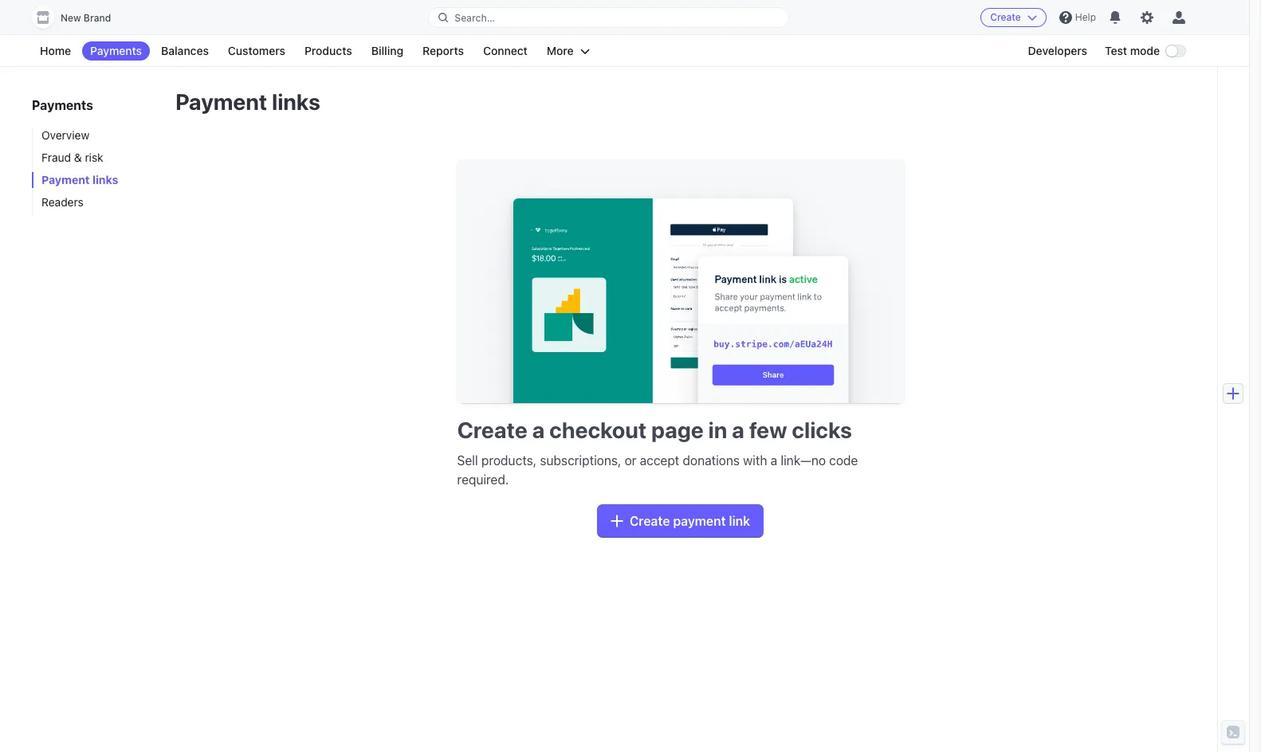 Task type: locate. For each thing, give the bounding box(es) containing it.
test mode
[[1105, 44, 1160, 57]]

0 horizontal spatial a
[[532, 417, 545, 443]]

create up the products,
[[457, 417, 528, 443]]

1 horizontal spatial a
[[732, 417, 745, 443]]

readers
[[41, 195, 84, 209]]

create payment link
[[630, 514, 750, 529]]

payment down customers link
[[175, 89, 267, 115]]

fraud & risk link
[[32, 150, 159, 166]]

billing
[[371, 44, 403, 57]]

with
[[743, 454, 767, 468]]

new brand button
[[32, 6, 127, 29]]

sell products, subscriptions, or accept donations with a link—no code required.
[[457, 454, 858, 487]]

link—no
[[781, 454, 826, 468]]

0 horizontal spatial links
[[92, 173, 118, 187]]

reports link
[[415, 41, 472, 61]]

payments
[[90, 44, 142, 57], [32, 98, 93, 112]]

0 vertical spatial payment
[[175, 89, 267, 115]]

payment links down &
[[41, 173, 118, 187]]

0 vertical spatial payments
[[90, 44, 142, 57]]

0 horizontal spatial payment links
[[41, 173, 118, 187]]

create left payment
[[630, 514, 670, 529]]

balances link
[[153, 41, 217, 61]]

create
[[991, 11, 1021, 23], [457, 417, 528, 443], [630, 514, 670, 529]]

0 horizontal spatial payment
[[41, 173, 90, 187]]

payments link
[[82, 41, 150, 61]]

home
[[40, 44, 71, 57]]

reports
[[423, 44, 464, 57]]

0 vertical spatial payment links
[[175, 89, 320, 115]]

links down fraud & risk link
[[92, 173, 118, 187]]

0 vertical spatial links
[[272, 89, 320, 115]]

links down the products link
[[272, 89, 320, 115]]

clicks
[[792, 417, 852, 443]]

payment links
[[175, 89, 320, 115], [41, 173, 118, 187]]

more
[[547, 44, 574, 57]]

billing link
[[363, 41, 411, 61]]

more button
[[539, 41, 598, 61]]

products,
[[481, 454, 537, 468]]

a right in
[[732, 417, 745, 443]]

create up developers link
[[991, 11, 1021, 23]]

1 vertical spatial links
[[92, 173, 118, 187]]

brand
[[84, 12, 111, 24]]

home link
[[32, 41, 79, 61]]

required.
[[457, 473, 509, 487]]

overview
[[41, 128, 89, 142]]

link
[[729, 514, 750, 529]]

a right with
[[771, 454, 778, 468]]

create button
[[981, 8, 1047, 27]]

payment links down customers link
[[175, 89, 320, 115]]

create inside create button
[[991, 11, 1021, 23]]

payments down brand
[[90, 44, 142, 57]]

links
[[272, 89, 320, 115], [92, 173, 118, 187]]

a
[[532, 417, 545, 443], [732, 417, 745, 443], [771, 454, 778, 468]]

a up the products,
[[532, 417, 545, 443]]

1 horizontal spatial create
[[630, 514, 670, 529]]

payment
[[175, 89, 267, 115], [41, 173, 90, 187]]

2 horizontal spatial a
[[771, 454, 778, 468]]

create for create payment link
[[630, 514, 670, 529]]

1 horizontal spatial payment links
[[175, 89, 320, 115]]

developers
[[1028, 44, 1088, 57]]

1 horizontal spatial links
[[272, 89, 320, 115]]

2 horizontal spatial create
[[991, 11, 1021, 23]]

2 vertical spatial create
[[630, 514, 670, 529]]

in
[[709, 417, 727, 443]]

risk
[[85, 151, 103, 164]]

few
[[749, 417, 787, 443]]

1 vertical spatial create
[[457, 417, 528, 443]]

create inside create payment link link
[[630, 514, 670, 529]]

fraud & risk
[[41, 151, 103, 164]]

1 vertical spatial payments
[[32, 98, 93, 112]]

payments up "overview"
[[32, 98, 93, 112]]

code
[[829, 454, 858, 468]]

1 vertical spatial payment links
[[41, 173, 118, 187]]

0 vertical spatial create
[[991, 11, 1021, 23]]

payment up readers
[[41, 173, 90, 187]]

0 horizontal spatial create
[[457, 417, 528, 443]]



Task type: describe. For each thing, give the bounding box(es) containing it.
customers link
[[220, 41, 293, 61]]

accept
[[640, 454, 680, 468]]

balances
[[161, 44, 209, 57]]

customers
[[228, 44, 285, 57]]

Search… search field
[[429, 8, 788, 28]]

or
[[625, 454, 637, 468]]

search…
[[455, 12, 495, 24]]

create a checkout page in a few clicks
[[457, 417, 852, 443]]

1 horizontal spatial payment
[[175, 89, 267, 115]]

connect link
[[475, 41, 536, 61]]

&
[[74, 151, 82, 164]]

create payment link link
[[598, 506, 763, 538]]

sell
[[457, 454, 478, 468]]

readers link
[[32, 195, 159, 211]]

a inside the sell products, subscriptions, or accept donations with a link—no code required.
[[771, 454, 778, 468]]

1 vertical spatial payment
[[41, 173, 90, 187]]

payment links inside payment links link
[[41, 173, 118, 187]]

test
[[1105, 44, 1128, 57]]

create for create
[[991, 11, 1021, 23]]

new brand
[[61, 12, 111, 24]]

subscriptions,
[[540, 454, 621, 468]]

overview link
[[32, 128, 159, 144]]

help
[[1076, 11, 1096, 23]]

new
[[61, 12, 81, 24]]

products link
[[297, 41, 360, 61]]

products
[[305, 44, 352, 57]]

donations
[[683, 454, 740, 468]]

payment
[[673, 514, 726, 529]]

mode
[[1130, 44, 1160, 57]]

fraud
[[41, 151, 71, 164]]

connect
[[483, 44, 528, 57]]

page
[[652, 417, 704, 443]]

Search… text field
[[429, 8, 788, 28]]

checkout
[[550, 417, 647, 443]]

developers link
[[1020, 41, 1096, 61]]

help button
[[1053, 5, 1103, 30]]

payment links link
[[32, 172, 159, 188]]

create for create a checkout page in a few clicks
[[457, 417, 528, 443]]



Task type: vqa. For each thing, say whether or not it's contained in the screenshot.
the middle Create
yes



